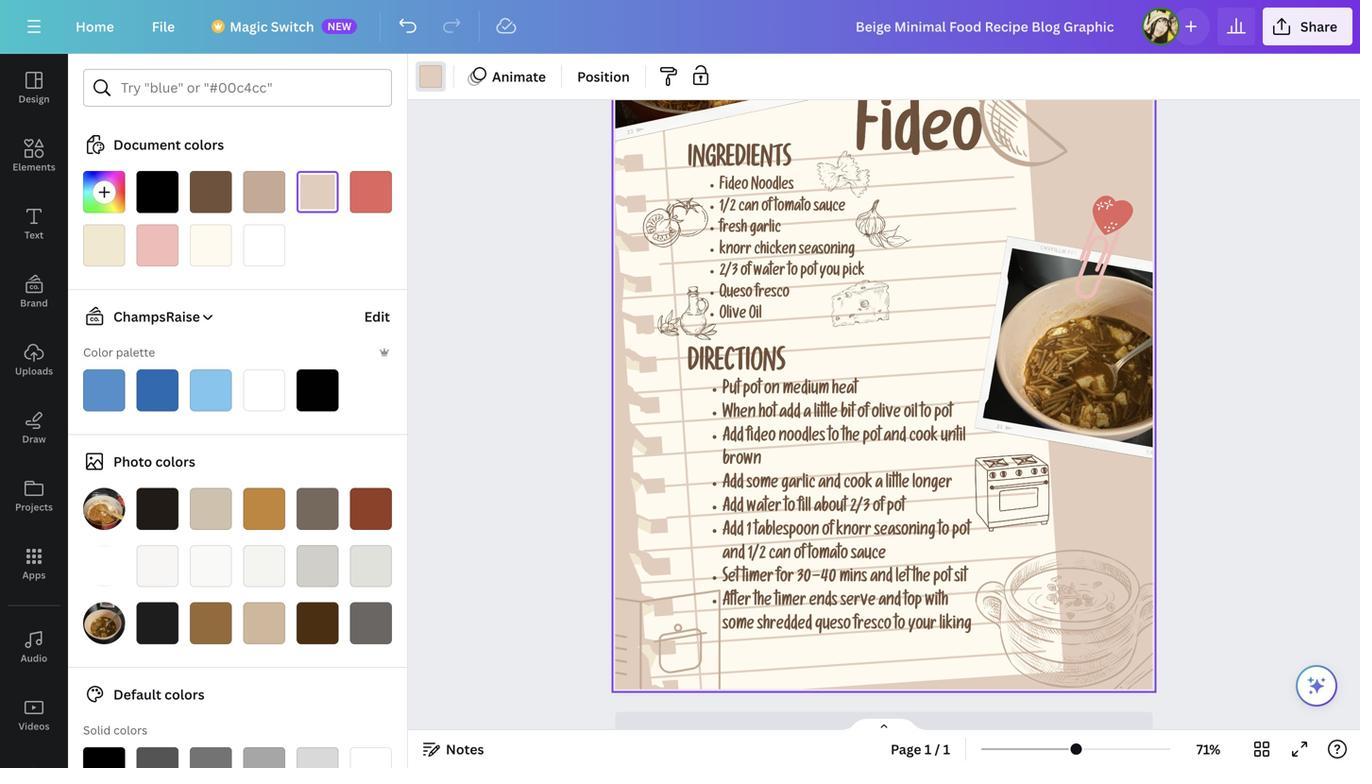 Task type: describe. For each thing, give the bounding box(es) containing it.
of down the about
[[823, 523, 834, 541]]

pot up the until
[[935, 406, 953, 423]]

water inside put pot on medium heat when hot add a little bit of olive oil to pot add fideo noodles to the pot and cook until brown add some garlic and cook a little longer add water to fill about 2/3 of pot add 1 tablespoon of knorr seasoning to pot and 1/2 can of tomato sauce set timer for 30-40 mins and let the pot sit after the timer ends serve and top with some shredded queso fresco to your liking
[[747, 500, 782, 517]]

elements
[[13, 161, 55, 173]]

switch
[[271, 17, 314, 35]]

uploads
[[15, 365, 53, 378]]

sit
[[955, 570, 968, 588]]

shredded
[[758, 617, 813, 635]]

queso
[[720, 286, 753, 302]]

position
[[577, 68, 630, 86]]

palette
[[116, 344, 155, 360]]

#6a6663 image
[[350, 602, 392, 644]]

2/3 inside put pot on medium heat when hot add a little bit of olive oil to pot add fideo noodles to the pot and cook until brown add some garlic and cook a little longer add water to fill about 2/3 of pot add 1 tablespoon of knorr seasoning to pot and 1/2 can of tomato sauce set timer for 30-40 mins and let the pot sit after the timer ends serve and top with some shredded queso fresco to your liking
[[850, 500, 871, 517]]

#725039 image
[[190, 171, 232, 213]]

brand button
[[0, 258, 68, 326]]

to right "noodles"
[[829, 429, 840, 447]]

animate
[[492, 68, 546, 86]]

animate button
[[462, 61, 554, 92]]

set
[[723, 570, 740, 588]]

colors for solid colors
[[114, 722, 148, 738]]

to left fill
[[785, 500, 796, 517]]

directions
[[688, 352, 786, 380]]

photo colors
[[113, 453, 195, 471]]

+ add page
[[849, 722, 920, 740]]

bit
[[841, 406, 855, 423]]

to down longer
[[939, 523, 950, 541]]

1 horizontal spatial 1
[[925, 740, 932, 758]]

new
[[328, 19, 352, 33]]

pot right the about
[[888, 500, 906, 517]]

draw
[[22, 433, 46, 446]]

#e1e1dc image
[[350, 545, 392, 587]]

mins
[[840, 570, 868, 588]]

photo
[[113, 453, 152, 471]]

apps button
[[0, 530, 68, 598]]

gray #737373 image
[[190, 747, 232, 768]]

garlic inside fideo noodles 1/2 can of tomato sauce fresh garlic knorr chicken seasoning 2/3 of water to pot you pick queso fresco olive oil
[[750, 222, 781, 238]]

solid colors
[[83, 722, 148, 738]]

queso
[[816, 617, 851, 635]]

and left "top"
[[879, 594, 902, 611]]

and up the about
[[819, 476, 841, 494]]

fideo
[[747, 429, 776, 447]]

home link
[[60, 8, 129, 45]]

after
[[723, 594, 752, 611]]

knorr inside put pot on medium heat when hot add a little bit of olive oil to pot add fideo noodles to the pot and cook until brown add some garlic and cook a little longer add water to fill about 2/3 of pot add 1 tablespoon of knorr seasoning to pot and 1/2 can of tomato sauce set timer for 30-40 mins and let the pot sit after the timer ends serve and top with some shredded queso fresco to your liking
[[837, 523, 872, 541]]

0 vertical spatial cook
[[910, 429, 939, 447]]

home
[[76, 17, 114, 35]]

on
[[765, 382, 780, 400]]

1 horizontal spatial a
[[876, 476, 883, 494]]

ingredients
[[688, 149, 792, 175]]

colors for document colors
[[184, 136, 224, 154]]

sauce inside put pot on medium heat when hot add a little bit of olive oil to pot add fideo noodles to the pot and cook until brown add some garlic and cook a little longer add water to fill about 2/3 of pot add 1 tablespoon of knorr seasoning to pot and 1/2 can of tomato sauce set timer for 30-40 mins and let the pot sit after the timer ends serve and top with some shredded queso fresco to your liking
[[852, 547, 887, 564]]

+ add page button
[[616, 712, 1153, 750]]

#4890cd image
[[83, 369, 125, 412]]

page
[[889, 722, 920, 740]]

page 1 / 1
[[891, 740, 951, 758]]

/
[[935, 740, 941, 758]]

sauce inside fideo noodles 1/2 can of tomato sauce fresh garlic knorr chicken seasoning 2/3 of water to pot you pick queso fresco olive oil
[[814, 200, 846, 216]]

#f3e8d0 image
[[83, 224, 125, 266]]

videos
[[18, 720, 50, 733]]

magic switch
[[230, 17, 314, 35]]

0 horizontal spatial little
[[814, 406, 838, 423]]

40
[[821, 570, 837, 588]]

color
[[83, 344, 113, 360]]

+
[[849, 722, 856, 740]]

show pages image
[[839, 717, 930, 732]]

until
[[941, 429, 966, 447]]

and up set
[[723, 547, 746, 564]]

with
[[926, 594, 949, 611]]

ends
[[810, 594, 838, 611]]

1 vertical spatial some
[[723, 617, 755, 635]]

#000000 image
[[137, 171, 179, 213]]

when
[[723, 406, 756, 423]]

text button
[[0, 190, 68, 258]]

seasoning inside put pot on medium heat when hot add a little bit of olive oil to pot add fideo noodles to the pot and cook until brown add some garlic and cook a little longer add water to fill about 2/3 of pot add 1 tablespoon of knorr seasoning to pot and 1/2 can of tomato sauce set timer for 30-40 mins and let the pot sit after the timer ends serve and top with some shredded queso fresco to your liking
[[875, 523, 936, 541]]

your
[[909, 617, 937, 635]]

71% button
[[1178, 734, 1240, 764]]

projects
[[15, 501, 53, 514]]

#e4ccbc image
[[420, 65, 442, 88]]

garlic inside put pot on medium heat when hot add a little bit of olive oil to pot add fideo noodles to the pot and cook until brown add some garlic and cook a little longer add water to fill about 2/3 of pot add 1 tablespoon of knorr seasoning to pot and 1/2 can of tomato sauce set timer for 30-40 mins and let the pot sit after the timer ends serve and top with some shredded queso fresco to your liking
[[782, 476, 816, 494]]

document
[[113, 136, 181, 154]]

#f3e8d0 image
[[83, 224, 125, 266]]

#6a6663 image
[[350, 602, 392, 644]]

1/2 inside fideo noodles 1/2 can of tomato sauce fresh garlic knorr chicken seasoning 2/3 of water to pot you pick queso fresco olive oil
[[720, 200, 736, 216]]

you
[[820, 265, 840, 281]]

canva assistant image
[[1306, 675, 1329, 697]]

design button
[[0, 54, 68, 122]]

of up queso on the top right of the page
[[741, 265, 751, 281]]

projects button
[[0, 462, 68, 530]]

color palette
[[83, 344, 155, 360]]

elements button
[[0, 122, 68, 190]]

#78695c image
[[297, 488, 339, 530]]

text
[[24, 229, 44, 241]]

#166bb5 image
[[137, 369, 179, 412]]

uploads button
[[0, 326, 68, 394]]

2 horizontal spatial 1
[[944, 740, 951, 758]]

seasoning inside fideo noodles 1/2 can of tomato sauce fresh garlic knorr chicken seasoning 2/3 of water to pot you pick queso fresco olive oil
[[799, 243, 855, 259]]

olive oil hand drawn image
[[658, 286, 718, 340]]

1 vertical spatial the
[[913, 570, 931, 588]]

1 horizontal spatial timer
[[775, 594, 807, 611]]

fresh
[[720, 222, 748, 238]]

edit
[[364, 308, 390, 326]]

share button
[[1263, 8, 1353, 45]]

can inside put pot on medium heat when hot add a little bit of olive oil to pot add fideo noodles to the pot and cook until brown add some garlic and cook a little longer add water to fill about 2/3 of pot add 1 tablespoon of knorr seasoning to pot and 1/2 can of tomato sauce set timer for 30-40 mins and let the pot sit after the timer ends serve and top with some shredded queso fresco to your liking
[[769, 547, 791, 564]]

notes button
[[416, 734, 492, 764]]

medium
[[783, 382, 830, 400]]

brand
[[20, 297, 48, 309]]

share
[[1301, 17, 1338, 35]]

add
[[780, 406, 801, 423]]

of right bit
[[858, 406, 869, 423]]

0 vertical spatial some
[[747, 476, 779, 494]]

audio
[[21, 652, 48, 665]]

olive
[[872, 406, 902, 423]]

#f4f4f1 image
[[243, 545, 285, 587]]

put
[[723, 382, 741, 400]]

add inside 'button'
[[859, 722, 886, 740]]

#1d1d1e image
[[137, 602, 179, 644]]

file button
[[137, 8, 190, 45]]

#725039 image
[[190, 171, 232, 213]]

pot inside fideo noodles 1/2 can of tomato sauce fresh garlic knorr chicken seasoning 2/3 of water to pot you pick queso fresco olive oil
[[801, 265, 818, 281]]

hot
[[759, 406, 777, 423]]

apps
[[22, 569, 46, 582]]

0 horizontal spatial cook
[[844, 476, 873, 494]]

#1d1d1e image
[[137, 602, 179, 644]]



Task type: vqa. For each thing, say whether or not it's contained in the screenshot.
/ THE 2
no



Task type: locate. For each thing, give the bounding box(es) containing it.
water up tablespoon
[[747, 500, 782, 517]]

can inside fideo noodles 1/2 can of tomato sauce fresh garlic knorr chicken seasoning 2/3 of water to pot you pick queso fresco olive oil
[[739, 200, 759, 216]]

fresco down serve
[[854, 617, 892, 635]]

0 vertical spatial little
[[814, 406, 838, 423]]

1 left tablespoon
[[747, 523, 752, 541]]

1 vertical spatial knorr
[[837, 523, 872, 541]]

of up 30-
[[794, 547, 806, 564]]

little left bit
[[814, 406, 838, 423]]

tomato inside put pot on medium heat when hot add a little bit of olive oil to pot add fideo noodles to the pot and cook until brown add some garlic and cook a little longer add water to fill about 2/3 of pot add 1 tablespoon of knorr seasoning to pot and 1/2 can of tomato sauce set timer for 30-40 mins and let the pot sit after the timer ends serve and top with some shredded queso fresco to your liking
[[809, 547, 849, 564]]

0 vertical spatial sauce
[[814, 200, 846, 216]]

liking
[[940, 617, 972, 635]]

knorr inside fideo noodles 1/2 can of tomato sauce fresh garlic knorr chicken seasoning 2/3 of water to pot you pick queso fresco olive oil
[[720, 243, 752, 259]]

0 vertical spatial the
[[843, 429, 860, 447]]

tomato up 40
[[809, 547, 849, 564]]

1 vertical spatial can
[[769, 547, 791, 564]]

longer
[[913, 476, 953, 494]]

Design title text field
[[841, 8, 1135, 45]]

to
[[788, 265, 798, 281], [921, 406, 932, 423], [829, 429, 840, 447], [785, 500, 796, 517], [939, 523, 950, 541], [895, 617, 906, 635]]

1 vertical spatial 2/3
[[850, 500, 871, 517]]

#ffffff image
[[243, 224, 285, 266], [243, 369, 285, 412], [243, 369, 285, 412]]

0 vertical spatial fideo
[[856, 105, 983, 175]]

timer down for
[[775, 594, 807, 611]]

0 vertical spatial tomato
[[775, 200, 812, 216]]

champsraise
[[113, 308, 200, 326]]

seasoning up let
[[875, 523, 936, 541]]

solid
[[83, 722, 111, 738]]

#d1c1ab image
[[190, 488, 232, 530], [190, 488, 232, 530]]

1 vertical spatial 1/2
[[748, 547, 766, 564]]

1 right '/'
[[944, 740, 951, 758]]

brown
[[723, 453, 762, 470]]

0 vertical spatial garlic
[[750, 222, 781, 238]]

the down bit
[[843, 429, 860, 447]]

magic
[[230, 17, 268, 35]]

0 horizontal spatial fresco
[[756, 286, 790, 302]]

1 vertical spatial little
[[886, 476, 910, 494]]

of down noodles at the top right of the page
[[762, 200, 772, 216]]

fideo
[[856, 105, 983, 175], [720, 179, 749, 195]]

#4f2d0b image
[[297, 602, 339, 644], [297, 602, 339, 644]]

fideo for fideo noodles 1/2 can of tomato sauce fresh garlic knorr chicken seasoning 2/3 of water to pot you pick queso fresco olive oil
[[720, 179, 749, 195]]

main menu bar
[[0, 0, 1361, 54]]

1 vertical spatial water
[[747, 500, 782, 517]]

1 horizontal spatial sauce
[[852, 547, 887, 564]]

#f7f6f5 image
[[137, 545, 179, 587], [137, 545, 179, 587]]

videos button
[[0, 681, 68, 749]]

the
[[843, 429, 860, 447], [913, 570, 931, 588], [754, 594, 772, 611]]

1 horizontal spatial the
[[843, 429, 860, 447]]

0 horizontal spatial can
[[739, 200, 759, 216]]

1 horizontal spatial knorr
[[837, 523, 872, 541]]

0 vertical spatial a
[[804, 406, 812, 423]]

black #000000 image
[[83, 747, 125, 768], [83, 747, 125, 768]]

1 vertical spatial fresco
[[854, 617, 892, 635]]

can up the fresh
[[739, 200, 759, 216]]

colors
[[184, 136, 224, 154], [155, 453, 195, 471], [165, 686, 205, 704], [114, 722, 148, 738]]

1 vertical spatial seasoning
[[875, 523, 936, 541]]

side panel tab list
[[0, 54, 68, 768]]

audio button
[[0, 613, 68, 681]]

dark gray #545454 image
[[137, 747, 179, 768]]

and
[[884, 429, 907, 447], [819, 476, 841, 494], [723, 547, 746, 564], [871, 570, 893, 588], [879, 594, 902, 611]]

sauce down the farfalle pasta illustration image
[[814, 200, 846, 216]]

position button
[[570, 61, 638, 92]]

2/3 up queso on the top right of the page
[[720, 265, 738, 281]]

to right oil
[[921, 406, 932, 423]]

colors right 'photo'
[[155, 453, 195, 471]]

pick
[[843, 265, 865, 281]]

fresco
[[756, 286, 790, 302], [854, 617, 892, 635]]

some
[[747, 476, 779, 494], [723, 617, 755, 635]]

#986934 image
[[190, 602, 232, 644], [190, 602, 232, 644]]

to down chicken
[[788, 265, 798, 281]]

1 horizontal spatial 1/2
[[748, 547, 766, 564]]

0 vertical spatial knorr
[[720, 243, 752, 259]]

2/3 right the about
[[850, 500, 871, 517]]

2 horizontal spatial the
[[913, 570, 931, 588]]

little left longer
[[886, 476, 910, 494]]

1 horizontal spatial seasoning
[[875, 523, 936, 541]]

fideo inside fideo noodles 1/2 can of tomato sauce fresh garlic knorr chicken seasoning 2/3 of water to pot you pick queso fresco olive oil
[[720, 179, 749, 195]]

serve
[[841, 594, 876, 611]]

and left let
[[871, 570, 893, 588]]

1 vertical spatial sauce
[[852, 547, 887, 564]]

1 vertical spatial cook
[[844, 476, 873, 494]]

0 horizontal spatial 1/2
[[720, 200, 736, 216]]

a
[[804, 406, 812, 423], [876, 476, 883, 494]]

water inside fideo noodles 1/2 can of tomato sauce fresh garlic knorr chicken seasoning 2/3 of water to pot you pick queso fresco olive oil
[[754, 265, 786, 281]]

0 horizontal spatial 2/3
[[720, 265, 738, 281]]

colors for photo colors
[[155, 453, 195, 471]]

0 vertical spatial 2/3
[[720, 265, 738, 281]]

gray #737373 image
[[190, 747, 232, 768]]

can up for
[[769, 547, 791, 564]]

#ffffff image
[[243, 224, 285, 266]]

1 inside put pot on medium heat when hot add a little bit of olive oil to pot add fideo noodles to the pot and cook until brown add some garlic and cook a little longer add water to fill about 2/3 of pot add 1 tablespoon of knorr seasoning to pot and 1/2 can of tomato sauce set timer for 30-40 mins and let the pot sit after the timer ends serve and top with some shredded queso fresco to your liking
[[747, 523, 752, 541]]

knorr
[[720, 243, 752, 259], [837, 523, 872, 541]]

page
[[891, 740, 922, 758]]

#e5645e image
[[350, 171, 392, 213]]

#d0cfc8 image
[[297, 545, 339, 587], [297, 545, 339, 587]]

garlic
[[750, 222, 781, 238], [782, 476, 816, 494]]

1/2 down tablespoon
[[748, 547, 766, 564]]

#000000 image
[[137, 171, 179, 213]]

seasoning up you
[[799, 243, 855, 259]]

to inside fideo noodles 1/2 can of tomato sauce fresh garlic knorr chicken seasoning 2/3 of water to pot you pick queso fresco olive oil
[[788, 265, 798, 281]]

2/3 inside fideo noodles 1/2 can of tomato sauce fresh garlic knorr chicken seasoning 2/3 of water to pot you pick queso fresco olive oil
[[720, 265, 738, 281]]

#4890cd image
[[83, 369, 125, 412]]

Try "blue" or "#00c4cc" search field
[[121, 70, 380, 106]]

#c8a994 image
[[243, 171, 285, 213], [243, 171, 285, 213]]

#f4f4f1 image
[[243, 545, 285, 587]]

some down after
[[723, 617, 755, 635]]

fresco up oil on the right top
[[756, 286, 790, 302]]

#010101 image
[[297, 369, 339, 412], [297, 369, 339, 412]]

tomato down noodles at the top right of the page
[[775, 200, 812, 216]]

cook up the about
[[844, 476, 873, 494]]

#fffaef image
[[190, 224, 232, 266], [190, 224, 232, 266]]

oil
[[750, 308, 762, 324]]

timer right set
[[743, 570, 774, 588]]

colors up #725039 image on the left top
[[184, 136, 224, 154]]

noodles
[[779, 429, 826, 447]]

design
[[18, 93, 50, 105]]

default colors
[[113, 686, 205, 704]]

tomato
[[775, 200, 812, 216], [809, 547, 849, 564]]

some down brown
[[747, 476, 779, 494]]

default
[[113, 686, 161, 704]]

1/2 up the fresh
[[720, 200, 736, 216]]

0 vertical spatial can
[[739, 200, 759, 216]]

1 horizontal spatial fresco
[[854, 617, 892, 635]]

cook down oil
[[910, 429, 939, 447]]

1 vertical spatial fideo
[[720, 179, 749, 195]]

2/3
[[720, 265, 738, 281], [850, 500, 871, 517]]

pot left you
[[801, 265, 818, 281]]

colors right solid
[[114, 722, 148, 738]]

white #ffffff image
[[350, 747, 392, 768], [350, 747, 392, 768]]

pot down "olive"
[[863, 429, 882, 447]]

#e5645e image
[[350, 171, 392, 213]]

0 horizontal spatial a
[[804, 406, 812, 423]]

and down "olive"
[[884, 429, 907, 447]]

of
[[762, 200, 772, 216], [741, 265, 751, 281], [858, 406, 869, 423], [873, 500, 885, 517], [823, 523, 834, 541], [794, 547, 806, 564]]

knorr down the fresh
[[720, 243, 752, 259]]

0 horizontal spatial fideo
[[720, 179, 749, 195]]

chicken
[[755, 243, 797, 259]]

fresco inside fideo noodles 1/2 can of tomato sauce fresh garlic knorr chicken seasoning 2/3 of water to pot you pick queso fresco olive oil
[[756, 286, 790, 302]]

#c48433 image
[[243, 488, 285, 530], [243, 488, 285, 530]]

timer
[[743, 570, 774, 588], [775, 594, 807, 611]]

gas stove, kitchenware , cooking cartoon doodle. image
[[975, 453, 1050, 532]]

0 horizontal spatial the
[[754, 594, 772, 611]]

pot left the sit
[[934, 570, 952, 588]]

0 vertical spatial timer
[[743, 570, 774, 588]]

a right add
[[804, 406, 812, 423]]

0 vertical spatial 1/2
[[720, 200, 736, 216]]

#221a16 image
[[137, 488, 179, 530], [137, 488, 179, 530]]

gray #a6a6a6 image
[[243, 747, 285, 768], [243, 747, 285, 768]]

draw button
[[0, 394, 68, 462]]

water down chicken
[[754, 265, 786, 281]]

#166bb5 image
[[137, 369, 179, 412]]

add a new color image
[[83, 171, 125, 213], [83, 171, 125, 213]]

noodles
[[752, 179, 794, 195]]

knorr down the about
[[837, 523, 872, 541]]

garlic up chicken
[[750, 222, 781, 238]]

1 vertical spatial tomato
[[809, 547, 849, 564]]

fideo noodles 1/2 can of tomato sauce fresh garlic knorr chicken seasoning 2/3 of water to pot you pick queso fresco olive oil
[[720, 179, 865, 324]]

fresco inside put pot on medium heat when hot add a little bit of olive oil to pot add fideo noodles to the pot and cook until brown add some garlic and cook a little longer add water to fill about 2/3 of pot add 1 tablespoon of knorr seasoning to pot and 1/2 can of tomato sauce set timer for 30-40 mins and let the pot sit after the timer ends serve and top with some shredded queso fresco to your liking
[[854, 617, 892, 635]]

#f6bbb7 image
[[137, 224, 179, 266], [137, 224, 179, 266]]

put pot on medium heat when hot add a little bit of olive oil to pot add fideo noodles to the pot and cook until brown add some garlic and cook a little longer add water to fill about 2/3 of pot add 1 tablespoon of knorr seasoning to pot and 1/2 can of tomato sauce set timer for 30-40 mins and let the pot sit after the timer ends serve and top with some shredded queso fresco to your liking
[[723, 382, 972, 635]]

olive
[[720, 308, 747, 324]]

little
[[814, 406, 838, 423], [886, 476, 910, 494]]

0 horizontal spatial seasoning
[[799, 243, 855, 259]]

71%
[[1197, 740, 1221, 758]]

2 vertical spatial the
[[754, 594, 772, 611]]

dark gray #545454 image
[[137, 747, 179, 768]]

1 horizontal spatial fideo
[[856, 105, 983, 175]]

fill
[[799, 500, 812, 517]]

heat
[[833, 382, 858, 400]]

for
[[777, 570, 794, 588]]

0 horizontal spatial garlic
[[750, 222, 781, 238]]

1 left '/'
[[925, 740, 932, 758]]

#e4ccbc image
[[420, 65, 442, 88], [297, 171, 339, 213], [297, 171, 339, 213]]

to left the 'your'
[[895, 617, 906, 635]]

0 horizontal spatial timer
[[743, 570, 774, 588]]

colors for default colors
[[165, 686, 205, 704]]

champsraise button
[[76, 305, 215, 328]]

oil
[[904, 406, 918, 423]]

notes
[[446, 740, 484, 758]]

#75c6ef image
[[190, 369, 232, 412], [190, 369, 232, 412]]

0 horizontal spatial knorr
[[720, 243, 752, 259]]

water
[[754, 265, 786, 281], [747, 500, 782, 517]]

1 horizontal spatial garlic
[[782, 476, 816, 494]]

about
[[815, 500, 847, 517]]

edit button
[[363, 298, 392, 335]]

let
[[896, 570, 910, 588]]

1/2 inside put pot on medium heat when hot add a little bit of olive oil to pot add fideo noodles to the pot and cook until brown add some garlic and cook a little longer add water to fill about 2/3 of pot add 1 tablespoon of knorr seasoning to pot and 1/2 can of tomato sauce set timer for 30-40 mins and let the pot sit after the timer ends serve and top with some shredded queso fresco to your liking
[[748, 547, 766, 564]]

of right the about
[[873, 500, 885, 517]]

1 horizontal spatial 2/3
[[850, 500, 871, 517]]

document colors
[[113, 136, 224, 154]]

30-
[[797, 570, 821, 588]]

1 vertical spatial garlic
[[782, 476, 816, 494]]

tablespoon
[[755, 523, 820, 541]]

#d2b799 image
[[243, 602, 285, 644], [243, 602, 285, 644]]

#943c21 image
[[350, 488, 392, 530], [350, 488, 392, 530]]

grey line cookbook icon isolated on white background. cooking book icon. recipe book. fork and knife icons. cutlery symbol.  vector illustration image
[[561, 589, 721, 710]]

0 vertical spatial fresco
[[756, 286, 790, 302]]

pot up the sit
[[953, 523, 971, 541]]

the right after
[[754, 594, 772, 611]]

#e1e1dc image
[[350, 545, 392, 587]]

1 vertical spatial timer
[[775, 594, 807, 611]]

1
[[747, 523, 752, 541], [925, 740, 932, 758], [944, 740, 951, 758]]

1 horizontal spatial can
[[769, 547, 791, 564]]

1 vertical spatial a
[[876, 476, 883, 494]]

tomato inside fideo noodles 1/2 can of tomato sauce fresh garlic knorr chicken seasoning 2/3 of water to pot you pick queso fresco olive oil
[[775, 200, 812, 216]]

1 horizontal spatial cook
[[910, 429, 939, 447]]

the right let
[[913, 570, 931, 588]]

0 horizontal spatial 1
[[747, 523, 752, 541]]

#78695c image
[[297, 488, 339, 530]]

sauce up mins
[[852, 547, 887, 564]]

light gray #d9d9d9 image
[[297, 747, 339, 768], [297, 747, 339, 768]]

top
[[905, 594, 923, 611]]

a left longer
[[876, 476, 883, 494]]

1/2
[[720, 200, 736, 216], [748, 547, 766, 564]]

fideo for fideo
[[856, 105, 983, 175]]

garlic up fill
[[782, 476, 816, 494]]

colors right default
[[165, 686, 205, 704]]

0 vertical spatial water
[[754, 265, 786, 281]]

#f9f9f7 image
[[190, 545, 232, 587], [190, 545, 232, 587]]

pot left on
[[744, 382, 762, 400]]

farfalle pasta illustration image
[[818, 151, 870, 198]]

1 horizontal spatial little
[[886, 476, 910, 494]]

0 vertical spatial seasoning
[[799, 243, 855, 259]]

0 horizontal spatial sauce
[[814, 200, 846, 216]]



